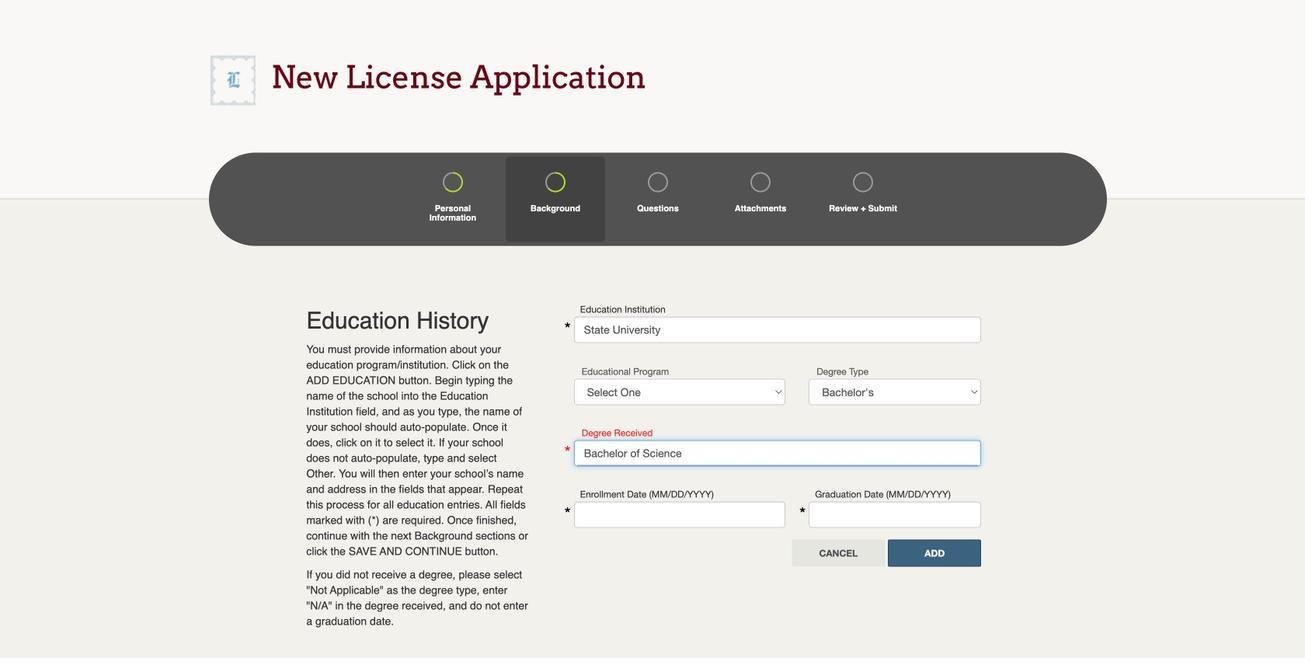 Task type: describe. For each thing, give the bounding box(es) containing it.
stamp image
[[210, 56, 256, 105]]



Task type: vqa. For each thing, say whether or not it's contained in the screenshot.
text box
yes



Task type: locate. For each thing, give the bounding box(es) containing it.
None button
[[792, 540, 886, 567], [889, 540, 982, 567], [792, 540, 886, 567], [889, 540, 982, 567]]

None text field
[[574, 440, 982, 467], [809, 502, 982, 528], [574, 440, 982, 467], [809, 502, 982, 528]]

None text field
[[574, 317, 982, 343], [574, 502, 786, 528], [574, 317, 982, 343], [574, 502, 786, 528]]



